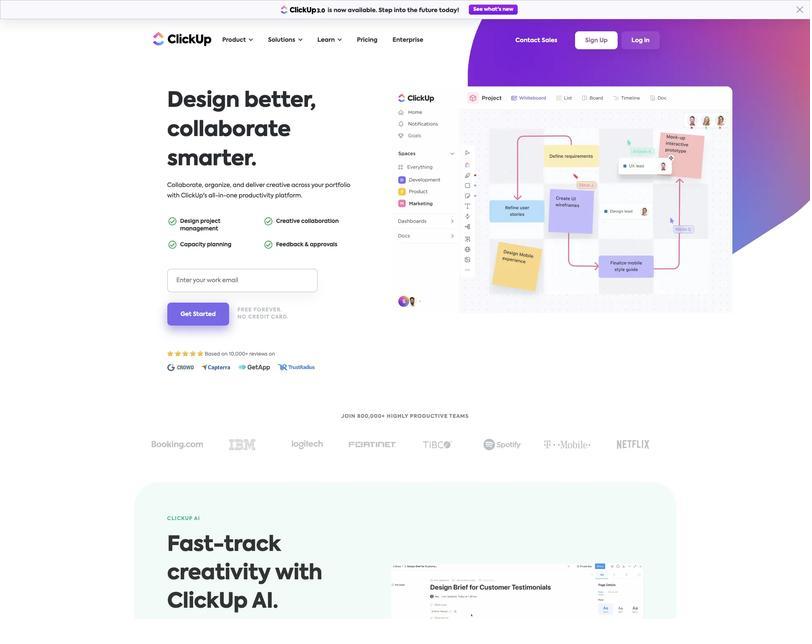 Task type: describe. For each thing, give the bounding box(es) containing it.
get started button
[[167, 303, 229, 326]]

trustradius logo image
[[278, 364, 315, 371]]

new
[[503, 7, 514, 12]]

getapp logo image
[[238, 364, 270, 371]]

collaborate,
[[167, 183, 203, 188]]

highly
[[387, 414, 409, 419]]

future
[[419, 8, 438, 13]]

what's
[[484, 7, 502, 12]]

1 clickup from the top
[[167, 517, 193, 522]]

clickup image
[[151, 31, 212, 47]]

pricing link
[[353, 32, 382, 49]]

approvals
[[310, 242, 338, 248]]

spotify logo image
[[484, 439, 522, 451]]

booking-dot-com logo image
[[151, 440, 203, 449]]

capacity
[[180, 242, 206, 248]]

started
[[193, 311, 216, 317]]

get
[[181, 311, 192, 317]]

sign up button
[[576, 31, 618, 49]]

solutions
[[268, 37, 295, 43]]

sales
[[542, 37, 558, 43]]

capacity planning
[[180, 242, 232, 248]]

get started
[[181, 311, 216, 317]]

all-
[[209, 193, 218, 199]]

learn button
[[313, 32, 346, 49]]

in
[[645, 38, 650, 44]]

free
[[238, 308, 252, 313]]

is
[[328, 8, 332, 13]]

&
[[305, 242, 309, 248]]

portfolio
[[325, 183, 351, 188]]

10,000+
[[229, 352, 248, 357]]

log in
[[632, 38, 650, 44]]

2 star image from the left
[[182, 351, 189, 357]]

sign up
[[586, 38, 608, 44]]

available.
[[348, 8, 377, 13]]

close button image
[[797, 6, 804, 13]]

design project management
[[180, 219, 221, 232]]

platform.
[[275, 193, 302, 199]]

design for design project management
[[180, 219, 199, 224]]

better,
[[244, 91, 316, 112]]

ibm logo image
[[229, 440, 256, 450]]

product
[[222, 37, 246, 43]]

with inside fast-track creativity with clickup ai.
[[275, 564, 322, 584]]

g2crowd logo image
[[167, 364, 194, 371]]

clickup ai
[[167, 517, 200, 522]]

productivity
[[239, 193, 274, 199]]

enterprise
[[393, 37, 424, 43]]

and
[[233, 183, 244, 188]]

fast-track creativity with clickup ai.
[[167, 535, 322, 613]]

1 star image from the left
[[175, 351, 181, 357]]

creative
[[266, 183, 290, 188]]

collaborate, organize, and deliver creative across your portfolio with clickup's all-in-one productivity platform.
[[167, 183, 351, 199]]

1 on from the left
[[221, 352, 228, 357]]

reviews
[[249, 352, 268, 357]]

collaboration
[[301, 219, 339, 224]]

see
[[474, 7, 483, 12]]

management
[[180, 226, 218, 232]]

into
[[394, 8, 406, 13]]

across
[[292, 183, 310, 188]]

credit
[[248, 315, 270, 320]]

fast-
[[167, 535, 224, 556]]

clickup inside fast-track creativity with clickup ai.
[[167, 592, 248, 613]]

feedback & approvals
[[276, 242, 338, 248]]

whiteboard with design tasks image
[[391, 86, 733, 313]]

creativity
[[167, 564, 271, 584]]

contact
[[516, 37, 541, 43]]

creative collaboration
[[276, 219, 339, 224]]

solutions button
[[264, 32, 307, 49]]



Task type: locate. For each thing, give the bounding box(es) containing it.
no
[[238, 315, 247, 320]]

list containing design project management
[[167, 214, 351, 256]]

step
[[379, 8, 393, 13]]

join
[[341, 414, 356, 419]]

card.
[[271, 315, 289, 320]]

one
[[227, 193, 237, 199]]

on right 'based'
[[221, 352, 228, 357]]

on
[[221, 352, 228, 357], [269, 352, 275, 357]]

today!
[[439, 8, 459, 13]]

design up collaborate
[[167, 91, 240, 112]]

the
[[408, 8, 418, 13]]

pricing
[[357, 37, 378, 43]]

design
[[167, 91, 240, 112], [180, 219, 199, 224]]

see what's new link
[[469, 5, 518, 15]]

star image
[[175, 351, 181, 357], [182, 351, 189, 357], [190, 351, 196, 357], [197, 351, 204, 357]]

clickup 3.0 image
[[281, 5, 326, 14]]

deliver
[[246, 183, 265, 188]]

0 vertical spatial design
[[167, 91, 240, 112]]

track
[[224, 535, 281, 556]]

collaborate
[[167, 120, 291, 141]]

is now available. step into the future today!
[[328, 8, 459, 13]]

in-
[[218, 193, 227, 199]]

1 horizontal spatial with
[[275, 564, 322, 584]]

your
[[312, 183, 324, 188]]

feedback
[[276, 242, 304, 248]]

ai
[[194, 517, 200, 522]]

design up management
[[180, 219, 199, 224]]

1 vertical spatial design
[[180, 219, 199, 224]]

netflix logo image
[[617, 440, 650, 450]]

project
[[200, 219, 221, 224]]

smarter.
[[167, 149, 256, 170]]

clickup's
[[181, 193, 207, 199]]

clickup left ai
[[167, 517, 193, 522]]

forever.
[[254, 308, 282, 313]]

0 horizontal spatial on
[[221, 352, 228, 357]]

with inside collaborate, organize, and deliver creative across your portfolio with clickup's all-in-one productivity platform.
[[167, 193, 180, 199]]

creative
[[276, 219, 300, 224]]

learn
[[318, 37, 335, 43]]

1 vertical spatial clickup
[[167, 592, 248, 613]]

based
[[205, 352, 220, 357]]

3 star image from the left
[[190, 351, 196, 357]]

1 vertical spatial with
[[275, 564, 322, 584]]

see what's new
[[474, 7, 514, 12]]

design inside design better, collaborate smarter.
[[167, 91, 240, 112]]

based on 10,000+ reviews on
[[205, 352, 275, 357]]

0 vertical spatial clickup
[[167, 517, 193, 522]]

0 horizontal spatial with
[[167, 193, 180, 199]]

contact sales button
[[512, 33, 562, 47]]

log in link
[[622, 31, 660, 49]]

up
[[600, 38, 608, 44]]

capterra logo image
[[201, 364, 230, 371]]

list
[[167, 214, 351, 256]]

contact sales
[[516, 37, 558, 43]]

sign
[[586, 38, 598, 44]]

800,000+
[[358, 414, 385, 419]]

tibco logo image
[[423, 441, 453, 449]]

log
[[632, 38, 643, 44]]

on right reviews
[[269, 352, 275, 357]]

2 clickup from the top
[[167, 592, 248, 613]]

planning
[[207, 242, 232, 248]]

ai.
[[252, 592, 278, 613]]

Enter your work email email field
[[167, 269, 318, 292]]

enterprise link
[[389, 32, 428, 49]]

1 horizontal spatial on
[[269, 352, 275, 357]]

design for design better, collaborate smarter.
[[167, 91, 240, 112]]

0 vertical spatial with
[[167, 193, 180, 199]]

fortinet logo image
[[349, 442, 397, 448]]

clickup
[[167, 517, 193, 522], [167, 592, 248, 613]]

star image
[[167, 351, 174, 357]]

organize,
[[205, 183, 232, 188]]

logitech logo image
[[292, 440, 323, 450]]

design better, collaborate smarter.
[[167, 91, 316, 170]]

now
[[334, 8, 347, 13]]

t-mobile logo image
[[543, 439, 593, 451]]

clickup down creativity
[[167, 592, 248, 613]]

productive
[[410, 414, 448, 419]]

free forever. no credit card.
[[238, 308, 289, 320]]

product button
[[218, 32, 257, 49]]

2 on from the left
[[269, 352, 275, 357]]

design inside design project management
[[180, 219, 199, 224]]

teams
[[450, 414, 469, 419]]

with
[[167, 193, 180, 199], [275, 564, 322, 584]]

join 800,000+ highly productive teams
[[341, 414, 469, 419]]

4 star image from the left
[[197, 351, 204, 357]]



Task type: vqa. For each thing, say whether or not it's contained in the screenshot.
second the Dashboards Button from left
no



